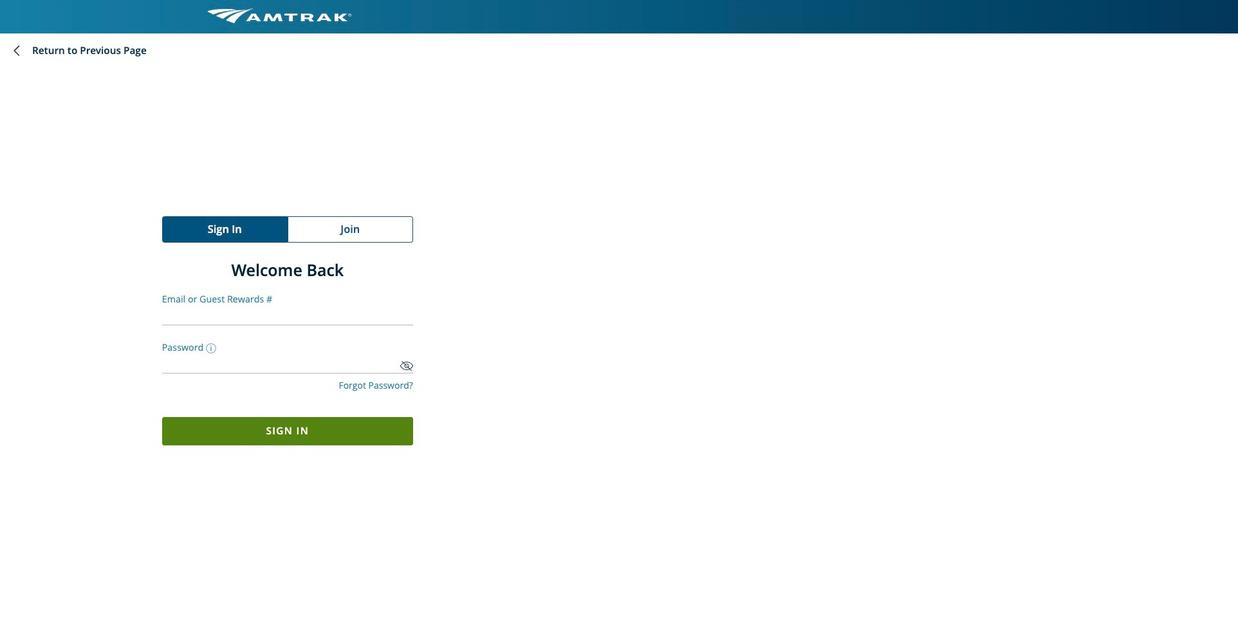 Task type: locate. For each thing, give the bounding box(es) containing it.
Password password field
[[162, 356, 413, 374]]

banner
[[0, 0, 1239, 33]]

amtrak image
[[207, 8, 352, 23]]



Task type: vqa. For each thing, say whether or not it's contained in the screenshot.
THE AMTRAK image
yes



Task type: describe. For each thing, give the bounding box(es) containing it.
Email or Guest Rewards # text field
[[162, 308, 413, 326]]

return to previous page element
[[12, 45, 147, 56]]



